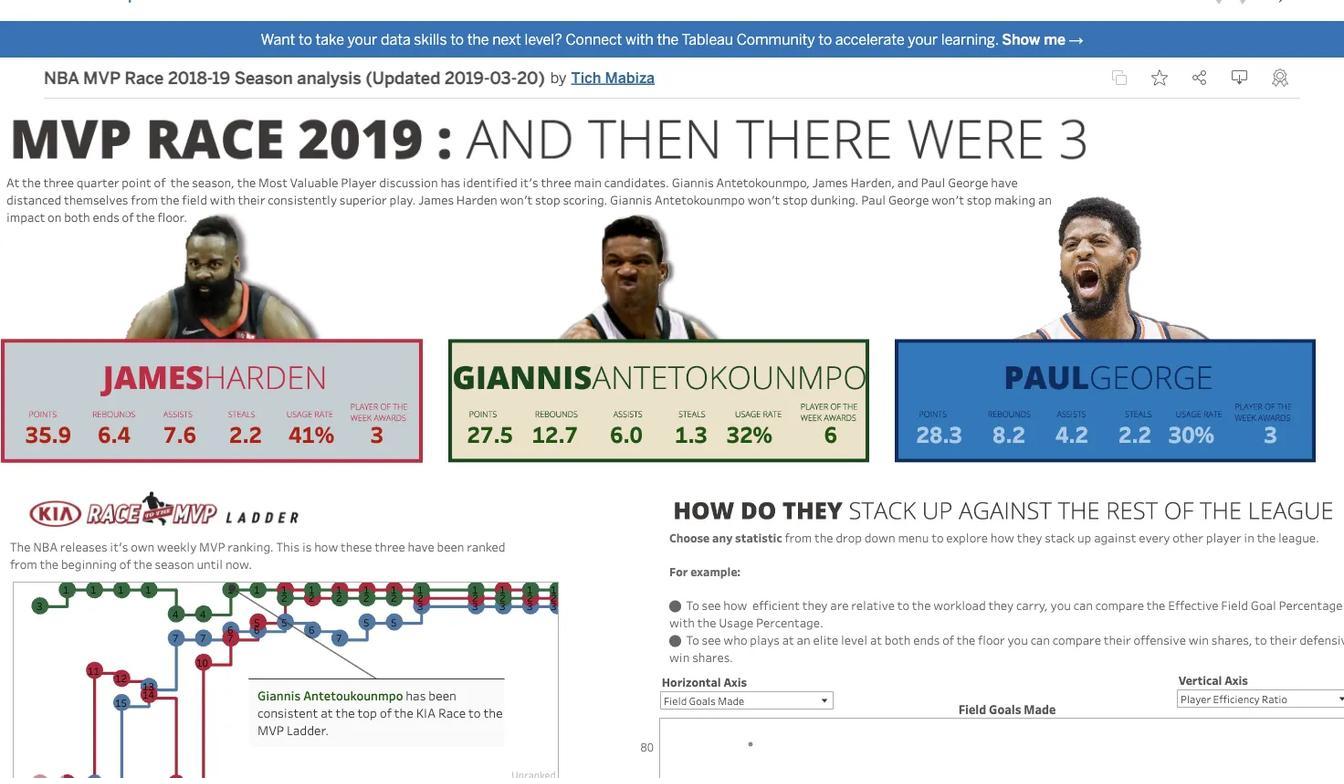 Task type: vqa. For each thing, say whether or not it's contained in the screenshot.
Want to take your data skills to the next level? Connect with the Tableau Community to accelerate your learning. Show me → at top
yes



Task type: locate. For each thing, give the bounding box(es) containing it.
0 horizontal spatial your
[[347, 31, 377, 48]]

the left the next
[[467, 31, 489, 48]]

0 horizontal spatial the
[[467, 31, 489, 48]]

to left the take
[[299, 31, 312, 48]]

analysis
[[297, 67, 361, 87]]

nominate for viz of the day image
[[1272, 68, 1289, 87]]

learning.
[[941, 31, 999, 48]]

2 your from the left
[[908, 31, 938, 48]]

nba mvp race 2018-19 season analysis (updated 2019-03-20) by tich mabiza
[[44, 67, 655, 87]]

1 horizontal spatial your
[[908, 31, 938, 48]]

19
[[212, 67, 230, 87]]

go to search image
[[1257, 0, 1322, 4]]

the right with
[[657, 31, 679, 48]]

1 horizontal spatial to
[[450, 31, 464, 48]]

to
[[299, 31, 312, 48], [450, 31, 464, 48], [818, 31, 832, 48]]

your left learning.
[[908, 31, 938, 48]]

data
[[381, 31, 411, 48]]

by
[[550, 69, 566, 86]]

favorite button image
[[1152, 69, 1168, 86]]

to left accelerate
[[818, 31, 832, 48]]

→
[[1069, 31, 1084, 48]]

your
[[347, 31, 377, 48], [908, 31, 938, 48]]

your right the take
[[347, 31, 377, 48]]

2 to from the left
[[450, 31, 464, 48]]

0 horizontal spatial to
[[299, 31, 312, 48]]

3 to from the left
[[818, 31, 832, 48]]

disabled by author image
[[1111, 69, 1128, 86]]

community
[[737, 31, 815, 48]]

nba
[[44, 67, 79, 87]]

to right skills
[[450, 31, 464, 48]]

2 the from the left
[[657, 31, 679, 48]]

1 your from the left
[[347, 31, 377, 48]]

1 horizontal spatial the
[[657, 31, 679, 48]]

2018-
[[168, 67, 212, 87]]

tich mabiza link
[[571, 67, 655, 89]]

the
[[467, 31, 489, 48], [657, 31, 679, 48]]

level?
[[525, 31, 562, 48]]

show
[[1002, 31, 1040, 48]]

(updated
[[366, 67, 440, 87]]

2 horizontal spatial to
[[818, 31, 832, 48]]

tableau
[[682, 31, 733, 48]]

want
[[261, 31, 295, 48]]

03-
[[490, 67, 517, 87]]



Task type: describe. For each thing, give the bounding box(es) containing it.
1 to from the left
[[299, 31, 312, 48]]

next
[[492, 31, 521, 48]]

1 the from the left
[[467, 31, 489, 48]]

show me link
[[1002, 31, 1066, 48]]

accelerate
[[835, 31, 905, 48]]

2019-
[[445, 67, 490, 87]]

skills
[[414, 31, 447, 48]]

season
[[234, 67, 293, 87]]

mabiza
[[605, 69, 655, 86]]

race
[[125, 67, 164, 87]]

20)
[[517, 67, 545, 87]]

want to take your data skills to the next level? connect with the tableau community to accelerate your learning. show me →
[[261, 31, 1084, 48]]

logo image
[[44, 0, 179, 3]]

tich
[[571, 69, 601, 86]]

with
[[625, 31, 654, 48]]

take
[[316, 31, 344, 48]]

mvp
[[83, 67, 120, 87]]

me
[[1044, 31, 1066, 48]]

connect
[[566, 31, 622, 48]]



